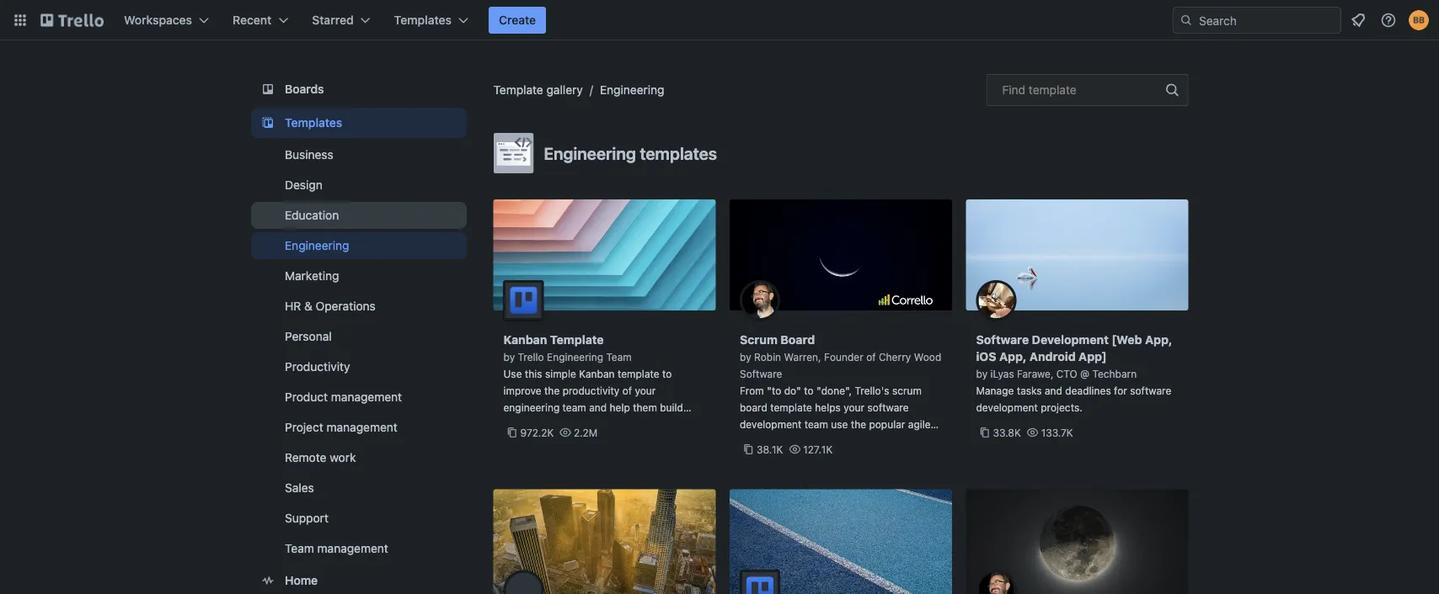 Task type: describe. For each thing, give the bounding box(es) containing it.
the inside kanban template by trello engineering team use this simple kanban template to improve the productivity of your engineering team and help them build better products, faster.
[[544, 385, 560, 397]]

tasks
[[1017, 385, 1042, 397]]

Search field
[[1193, 8, 1341, 33]]

1 vertical spatial team
[[284, 542, 314, 556]]

find
[[1002, 83, 1026, 97]]

engineering up engineering templates
[[600, 83, 664, 97]]

templates button
[[384, 7, 479, 34]]

board image
[[257, 79, 278, 99]]

wood
[[914, 351, 941, 363]]

hr
[[284, 300, 301, 313]]

templates link
[[251, 108, 466, 138]]

to inside kanban template by trello engineering team use this simple kanban template to improve the productivity of your engineering team and help them build better products, faster.
[[662, 368, 672, 380]]

development
[[1032, 333, 1109, 347]]

template inside kanban template by trello engineering team use this simple kanban template to improve the productivity of your engineering team and help them build better products, faster.
[[550, 333, 604, 347]]

33.8k
[[993, 427, 1021, 439]]

templates
[[640, 143, 717, 163]]

boards
[[284, 82, 324, 96]]

android
[[1030, 350, 1076, 364]]

of inside kanban template by trello engineering team use this simple kanban template to improve the productivity of your engineering team and help them build better products, faster.
[[622, 385, 632, 397]]

product management link
[[251, 384, 466, 411]]

marketing link
[[251, 263, 466, 290]]

the inside the scrum board by robin warren, founder of cherry wood software from "to do" to "done", trello's scrum board template helps your software development team use the popular agile framework to finish work faster.
[[851, 419, 866, 431]]

support
[[284, 512, 328, 526]]

template inside kanban template by trello engineering team use this simple kanban template to improve the productivity of your engineering team and help them build better products, faster.
[[618, 368, 660, 380]]

for
[[1114, 385, 1127, 397]]

open information menu image
[[1380, 12, 1397, 29]]

remote work
[[284, 451, 356, 465]]

help
[[610, 402, 630, 414]]

team inside kanban template by trello engineering team use this simple kanban template to improve the productivity of your engineering team and help them build better products, faster.
[[563, 402, 586, 414]]

techbarn
[[1092, 368, 1137, 380]]

1 horizontal spatial engineering link
[[600, 83, 664, 97]]

by inside software development [web app, ios app, android app] by ilyas farawe, cto @ techbarn manage tasks and deadlines for software development projects.
[[976, 368, 988, 380]]

template board image
[[257, 113, 278, 133]]

Find template field
[[986, 74, 1189, 106]]

development inside software development [web app, ios app, android app] by ilyas farawe, cto @ techbarn manage tasks and deadlines for software development projects.
[[976, 402, 1038, 414]]

[web
[[1112, 333, 1142, 347]]

engineering up marketing
[[284, 239, 349, 253]]

build
[[660, 402, 683, 414]]

use
[[504, 368, 522, 380]]

1 vertical spatial kanban
[[579, 368, 615, 380]]

find template
[[1002, 83, 1077, 97]]

software inside the scrum board by robin warren, founder of cherry wood software from "to do" to "done", trello's scrum board template helps your software development team use the popular agile framework to finish work faster.
[[868, 402, 909, 414]]

project management link
[[251, 415, 466, 442]]

0 horizontal spatial app,
[[999, 350, 1027, 364]]

software inside software development [web app, ios app, android app] by ilyas farawe, cto @ techbarn manage tasks and deadlines for software development projects.
[[976, 333, 1029, 347]]

hr & operations link
[[251, 293, 466, 320]]

agile
[[908, 419, 931, 431]]

development inside the scrum board by robin warren, founder of cherry wood software from "to do" to "done", trello's scrum board template helps your software development team use the popular agile framework to finish work faster.
[[740, 419, 802, 431]]

design
[[284, 178, 322, 192]]

management for project management
[[326, 421, 397, 435]]

133.7k
[[1041, 427, 1073, 439]]

workspaces
[[124, 13, 192, 27]]

template inside the scrum board by robin warren, founder of cherry wood software from "to do" to "done", trello's scrum board template helps your software development team use the popular agile framework to finish work faster.
[[770, 402, 812, 414]]

your inside kanban template by trello engineering team use this simple kanban template to improve the productivity of your engineering team and help them build better products, faster.
[[635, 385, 656, 397]]

and inside kanban template by trello engineering team use this simple kanban template to improve the productivity of your engineering team and help them build better products, faster.
[[589, 402, 607, 414]]

software development [web app, ios app, android app] by ilyas farawe, cto @ techbarn manage tasks and deadlines for software development projects.
[[976, 333, 1173, 414]]

gallery
[[547, 83, 583, 97]]

board
[[740, 402, 768, 414]]

support link
[[251, 506, 466, 533]]

framework
[[740, 436, 790, 447]]

"to
[[767, 385, 781, 397]]

starred button
[[302, 7, 381, 34]]

work inside the scrum board by robin warren, founder of cherry wood software from "to do" to "done", trello's scrum board template helps your software development team use the popular agile framework to finish work faster.
[[834, 436, 857, 447]]

of inside the scrum board by robin warren, founder of cherry wood software from "to do" to "done", trello's scrum board template helps your software development team use the popular agile framework to finish work faster.
[[866, 351, 876, 363]]

1 vertical spatial to
[[804, 385, 814, 397]]

kanban template by trello engineering team use this simple kanban template to improve the productivity of your engineering team and help them build better products, faster.
[[504, 333, 683, 431]]

2.2m
[[574, 427, 598, 439]]

team management
[[284, 542, 388, 556]]

app]
[[1079, 350, 1107, 364]]

farawe,
[[1017, 368, 1054, 380]]

this
[[525, 368, 542, 380]]

products,
[[535, 419, 581, 431]]

improve
[[504, 385, 542, 397]]

template gallery
[[493, 83, 583, 97]]

productivity
[[284, 360, 350, 374]]

scrum board by robin warren, founder of cherry wood software from "to do" to "done", trello's scrum board template helps your software development team use the popular agile framework to finish work faster.
[[740, 333, 941, 447]]

project management
[[284, 421, 397, 435]]

from
[[740, 385, 764, 397]]

boards link
[[251, 74, 466, 104]]

0 horizontal spatial work
[[329, 451, 356, 465]]

0 horizontal spatial templates
[[284, 116, 342, 130]]

create
[[499, 13, 536, 27]]

prashant omer, freelance developer image
[[504, 571, 544, 595]]

robin, founder @ blue cat reports image
[[976, 571, 1017, 595]]

team inside kanban template by trello engineering team use this simple kanban template to improve the productivity of your engineering team and help them build better products, faster.
[[606, 351, 632, 363]]

38.1k
[[757, 444, 783, 456]]

ilyas
[[991, 368, 1014, 380]]

2 vertical spatial to
[[793, 436, 803, 447]]

cherry
[[879, 351, 911, 363]]

972.2k
[[520, 427, 554, 439]]

business link
[[251, 142, 466, 169]]

recent button
[[223, 7, 299, 34]]

bob builder (bobbuilder40) image
[[1409, 10, 1429, 30]]

engineering inside kanban template by trello engineering team use this simple kanban template to improve the productivity of your engineering team and help them build better products, faster.
[[547, 351, 603, 363]]

finish
[[806, 436, 832, 447]]

engineering icon image
[[493, 133, 534, 174]]

0 horizontal spatial kanban
[[504, 333, 547, 347]]

127.1k
[[803, 444, 833, 456]]

search image
[[1180, 13, 1193, 27]]



Task type: vqa. For each thing, say whether or not it's contained in the screenshot.


Task type: locate. For each thing, give the bounding box(es) containing it.
1 horizontal spatial development
[[976, 402, 1038, 414]]

by for scrum
[[740, 351, 751, 363]]

1 vertical spatial and
[[589, 402, 607, 414]]

helps
[[815, 402, 841, 414]]

of
[[866, 351, 876, 363], [622, 385, 632, 397]]

software up ios
[[976, 333, 1029, 347]]

0 vertical spatial engineering link
[[600, 83, 664, 97]]

team management link
[[251, 536, 466, 563]]

0 horizontal spatial of
[[622, 385, 632, 397]]

sales link
[[251, 475, 466, 502]]

create button
[[489, 7, 546, 34]]

of up help
[[622, 385, 632, 397]]

0 vertical spatial management
[[331, 391, 402, 404]]

1 vertical spatial template
[[550, 333, 604, 347]]

1 vertical spatial app,
[[999, 350, 1027, 364]]

0 vertical spatial template
[[1029, 83, 1077, 97]]

1 horizontal spatial software
[[976, 333, 1029, 347]]

0 vertical spatial to
[[662, 368, 672, 380]]

0 horizontal spatial your
[[635, 385, 656, 397]]

templates up 'business'
[[284, 116, 342, 130]]

simple
[[545, 368, 576, 380]]

1 horizontal spatial team
[[805, 419, 828, 431]]

faster. down popular
[[860, 436, 890, 447]]

by
[[504, 351, 515, 363], [740, 351, 751, 363], [976, 368, 988, 380]]

0 horizontal spatial development
[[740, 419, 802, 431]]

1 horizontal spatial and
[[1045, 385, 1063, 397]]

robin
[[754, 351, 781, 363]]

template up them
[[618, 368, 660, 380]]

1 vertical spatial faster.
[[860, 436, 890, 447]]

app, up ilyas
[[999, 350, 1027, 364]]

better
[[504, 419, 532, 431]]

team inside the scrum board by robin warren, founder of cherry wood software from "to do" to "done", trello's scrum board template helps your software development team use the popular agile framework to finish work faster.
[[805, 419, 828, 431]]

the
[[544, 385, 560, 397], [851, 419, 866, 431]]

engineering
[[504, 402, 560, 414]]

0 vertical spatial and
[[1045, 385, 1063, 397]]

starred
[[312, 13, 354, 27]]

your up use
[[844, 402, 865, 414]]

personal link
[[251, 324, 466, 351]]

1 vertical spatial team
[[805, 419, 828, 431]]

to up build
[[662, 368, 672, 380]]

software inside software development [web app, ios app, android app] by ilyas farawe, cto @ techbarn manage tasks and deadlines for software development projects.
[[1130, 385, 1172, 397]]

1 horizontal spatial team
[[606, 351, 632, 363]]

1 horizontal spatial work
[[834, 436, 857, 447]]

team
[[563, 402, 586, 414], [805, 419, 828, 431]]

0 horizontal spatial template
[[618, 368, 660, 380]]

1 horizontal spatial software
[[1130, 385, 1172, 397]]

2 vertical spatial template
[[770, 402, 812, 414]]

software
[[976, 333, 1029, 347], [740, 368, 782, 380]]

0 vertical spatial the
[[544, 385, 560, 397]]

work down project management
[[329, 451, 356, 465]]

0 vertical spatial team
[[563, 402, 586, 414]]

1 horizontal spatial the
[[851, 419, 866, 431]]

0 vertical spatial software
[[976, 333, 1029, 347]]

faster.
[[584, 419, 614, 431], [860, 436, 890, 447]]

design link
[[251, 172, 466, 199]]

use
[[831, 419, 848, 431]]

template right 'find'
[[1029, 83, 1077, 97]]

and up projects.
[[1045, 385, 1063, 397]]

0 notifications image
[[1348, 10, 1369, 30]]

remote work link
[[251, 445, 466, 472]]

and down productivity
[[589, 402, 607, 414]]

template inside field
[[1029, 83, 1077, 97]]

&
[[304, 300, 312, 313]]

manage
[[976, 385, 1014, 397]]

faster. inside kanban template by trello engineering team use this simple kanban template to improve the productivity of your engineering team and help them build better products, faster.
[[584, 419, 614, 431]]

0 horizontal spatial engineering link
[[251, 233, 466, 260]]

development down manage
[[976, 402, 1038, 414]]

workspaces button
[[114, 7, 219, 34]]

0 vertical spatial software
[[1130, 385, 1172, 397]]

home image
[[257, 571, 278, 592]]

template gallery link
[[493, 83, 583, 97]]

1 vertical spatial of
[[622, 385, 632, 397]]

your up them
[[635, 385, 656, 397]]

product
[[284, 391, 327, 404]]

management for product management
[[331, 391, 402, 404]]

project
[[284, 421, 323, 435]]

home link
[[251, 566, 466, 595]]

0 vertical spatial development
[[976, 402, 1038, 414]]

software right "for"
[[1130, 385, 1172, 397]]

management down support link
[[317, 542, 388, 556]]

by up use at left bottom
[[504, 351, 515, 363]]

template left gallery
[[493, 83, 543, 97]]

robin warren, founder of cherry wood software image
[[740, 281, 780, 321]]

1 vertical spatial templates
[[284, 116, 342, 130]]

development up framework on the bottom
[[740, 419, 802, 431]]

to left finish
[[793, 436, 803, 447]]

1 vertical spatial template
[[618, 368, 660, 380]]

back to home image
[[40, 7, 104, 34]]

engineering link up marketing link
[[251, 233, 466, 260]]

0 horizontal spatial the
[[544, 385, 560, 397]]

by inside the scrum board by robin warren, founder of cherry wood software from "to do" to "done", trello's scrum board template helps your software development team use the popular agile framework to finish work faster.
[[740, 351, 751, 363]]

team up finish
[[805, 419, 828, 431]]

board
[[781, 333, 815, 347]]

engineering templates
[[544, 143, 717, 163]]

1 horizontal spatial template
[[550, 333, 604, 347]]

team up products,
[[563, 402, 586, 414]]

0 vertical spatial team
[[606, 351, 632, 363]]

by for kanban
[[504, 351, 515, 363]]

by down ios
[[976, 368, 988, 380]]

0 horizontal spatial and
[[589, 402, 607, 414]]

team up productivity
[[606, 351, 632, 363]]

business
[[284, 148, 333, 162]]

1 horizontal spatial of
[[866, 351, 876, 363]]

templates right starred popup button
[[394, 13, 452, 27]]

@
[[1080, 368, 1090, 380]]

engineering down gallery
[[544, 143, 636, 163]]

0 horizontal spatial faster.
[[584, 419, 614, 431]]

management down the product management link
[[326, 421, 397, 435]]

warren,
[[784, 351, 821, 363]]

1 vertical spatial your
[[844, 402, 865, 414]]

1 horizontal spatial kanban
[[579, 368, 615, 380]]

0 vertical spatial of
[[866, 351, 876, 363]]

0 horizontal spatial by
[[504, 351, 515, 363]]

management
[[331, 391, 402, 404], [326, 421, 397, 435], [317, 542, 388, 556]]

productivity
[[563, 385, 620, 397]]

app,
[[1145, 333, 1173, 347], [999, 350, 1027, 364]]

0 vertical spatial faster.
[[584, 419, 614, 431]]

and inside software development [web app, ios app, android app] by ilyas farawe, cto @ techbarn manage tasks and deadlines for software development projects.
[[1045, 385, 1063, 397]]

1 horizontal spatial template
[[770, 402, 812, 414]]

ios
[[976, 350, 997, 364]]

1 horizontal spatial app,
[[1145, 333, 1173, 347]]

management for team management
[[317, 542, 388, 556]]

template
[[1029, 83, 1077, 97], [618, 368, 660, 380], [770, 402, 812, 414]]

2 horizontal spatial template
[[1029, 83, 1077, 97]]

template down do" in the bottom right of the page
[[770, 402, 812, 414]]

template
[[493, 83, 543, 97], [550, 333, 604, 347]]

software down robin
[[740, 368, 782, 380]]

software inside the scrum board by robin warren, founder of cherry wood software from "to do" to "done", trello's scrum board template helps your software development team use the popular agile framework to finish work faster.
[[740, 368, 782, 380]]

2 horizontal spatial by
[[976, 368, 988, 380]]

and
[[1045, 385, 1063, 397], [589, 402, 607, 414]]

trello engineering team image
[[504, 281, 544, 321]]

do"
[[784, 385, 801, 397]]

productivity link
[[251, 354, 466, 381]]

template up the simple
[[550, 333, 604, 347]]

education
[[284, 209, 339, 222]]

to right do" in the bottom right of the page
[[804, 385, 814, 397]]

work
[[834, 436, 857, 447], [329, 451, 356, 465]]

management down productivity link
[[331, 391, 402, 404]]

software up popular
[[868, 402, 909, 414]]

operations
[[315, 300, 375, 313]]

sales
[[284, 482, 314, 495]]

"done",
[[817, 385, 852, 397]]

0 horizontal spatial team
[[284, 542, 314, 556]]

trello
[[518, 351, 544, 363]]

1 vertical spatial the
[[851, 419, 866, 431]]

0 vertical spatial kanban
[[504, 333, 547, 347]]

1 horizontal spatial your
[[844, 402, 865, 414]]

the down the simple
[[544, 385, 560, 397]]

0 horizontal spatial software
[[740, 368, 782, 380]]

1 vertical spatial engineering link
[[251, 233, 466, 260]]

remote
[[284, 451, 326, 465]]

kanban up productivity
[[579, 368, 615, 380]]

1 vertical spatial development
[[740, 419, 802, 431]]

engineering
[[600, 83, 664, 97], [544, 143, 636, 163], [284, 239, 349, 253], [547, 351, 603, 363]]

scrum
[[740, 333, 778, 347]]

0 vertical spatial app,
[[1145, 333, 1173, 347]]

0 vertical spatial template
[[493, 83, 543, 97]]

0 horizontal spatial template
[[493, 83, 543, 97]]

deadlines
[[1065, 385, 1111, 397]]

faster. down help
[[584, 419, 614, 431]]

recent
[[233, 13, 272, 27]]

by inside kanban template by trello engineering team use this simple kanban template to improve the productivity of your engineering team and help them build better products, faster.
[[504, 351, 515, 363]]

primary element
[[0, 0, 1439, 40]]

education link
[[251, 202, 466, 229]]

by down scrum
[[740, 351, 751, 363]]

trello engineering team image
[[740, 571, 780, 595]]

0 horizontal spatial team
[[563, 402, 586, 414]]

faster. inside the scrum board by robin warren, founder of cherry wood software from "to do" to "done", trello's scrum board template helps your software development team use the popular agile framework to finish work faster.
[[860, 436, 890, 447]]

1 vertical spatial work
[[329, 451, 356, 465]]

templates inside dropdown button
[[394, 13, 452, 27]]

1 horizontal spatial templates
[[394, 13, 452, 27]]

the right use
[[851, 419, 866, 431]]

trello's
[[855, 385, 889, 397]]

1 horizontal spatial faster.
[[860, 436, 890, 447]]

hr & operations
[[284, 300, 375, 313]]

to
[[662, 368, 672, 380], [804, 385, 814, 397], [793, 436, 803, 447]]

engineering up the simple
[[547, 351, 603, 363]]

them
[[633, 402, 657, 414]]

2 vertical spatial management
[[317, 542, 388, 556]]

of left cherry
[[866, 351, 876, 363]]

engineering link up engineering templates
[[600, 83, 664, 97]]

ilyas farawe, cto @ techbarn image
[[976, 281, 1017, 321]]

1 vertical spatial management
[[326, 421, 397, 435]]

1 horizontal spatial by
[[740, 351, 751, 363]]

0 vertical spatial your
[[635, 385, 656, 397]]

1 vertical spatial software
[[868, 402, 909, 414]]

cto
[[1057, 368, 1078, 380]]

founder
[[824, 351, 864, 363]]

1 vertical spatial software
[[740, 368, 782, 380]]

kanban up the trello
[[504, 333, 547, 347]]

personal
[[284, 330, 331, 344]]

0 vertical spatial templates
[[394, 13, 452, 27]]

work down use
[[834, 436, 857, 447]]

2 horizontal spatial to
[[804, 385, 814, 397]]

your inside the scrum board by robin warren, founder of cherry wood software from "to do" to "done", trello's scrum board template helps your software development team use the popular agile framework to finish work faster.
[[844, 402, 865, 414]]

popular
[[869, 419, 905, 431]]

scrum
[[892, 385, 922, 397]]

0 vertical spatial work
[[834, 436, 857, 447]]

1 horizontal spatial to
[[793, 436, 803, 447]]

projects.
[[1041, 402, 1083, 414]]

marketing
[[284, 269, 339, 283]]

0 horizontal spatial to
[[662, 368, 672, 380]]

home
[[284, 574, 317, 588]]

team down support
[[284, 542, 314, 556]]

app, right "[web"
[[1145, 333, 1173, 347]]

product management
[[284, 391, 402, 404]]

0 horizontal spatial software
[[868, 402, 909, 414]]



